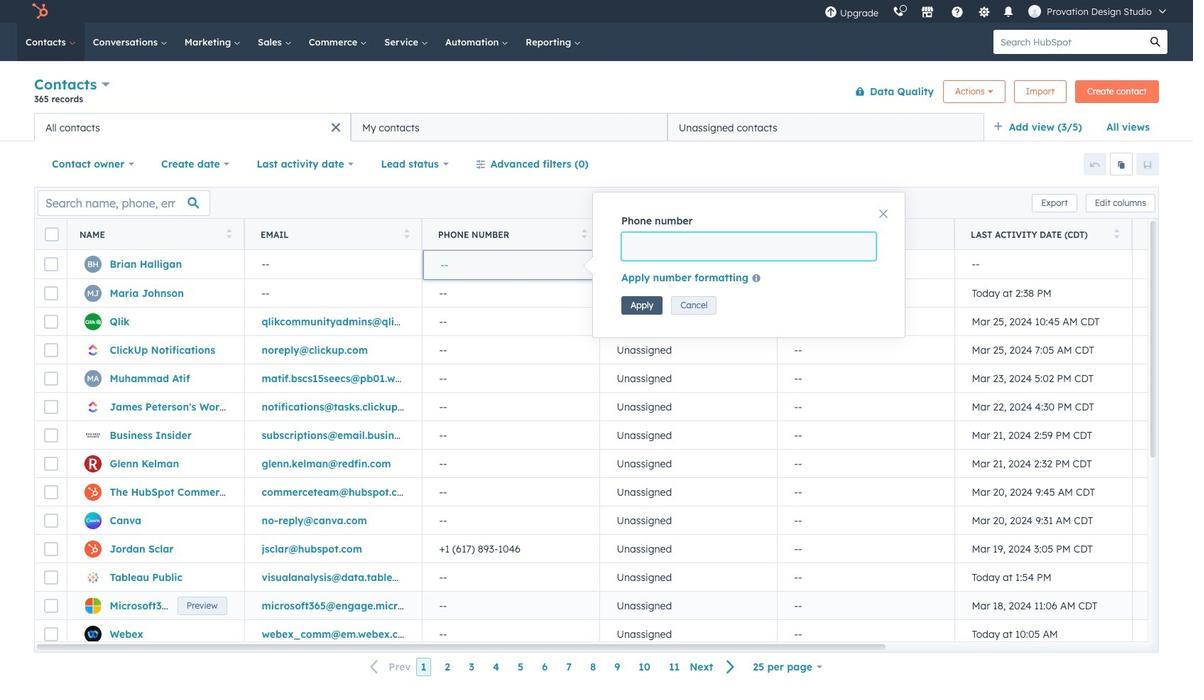 Task type: vqa. For each thing, say whether or not it's contained in the screenshot.
Became a Subscriber Date Date picker
no



Task type: describe. For each thing, give the bounding box(es) containing it.
3 press to sort. image from the left
[[582, 228, 587, 238]]

1 press to sort. element from the left
[[226, 228, 232, 241]]

marketplaces image
[[922, 6, 934, 19]]

Search name, phone, email addresses, or company search field
[[38, 190, 210, 216]]



Task type: locate. For each thing, give the bounding box(es) containing it.
1 horizontal spatial press to sort. image
[[404, 228, 409, 238]]

Search HubSpot search field
[[994, 30, 1144, 54]]

press to sort. image for first the press to sort. element from the right
[[1114, 228, 1120, 238]]

5 press to sort. element from the left
[[1114, 228, 1120, 241]]

menu
[[818, 0, 1177, 23]]

1 press to sort. image from the left
[[759, 228, 765, 238]]

0 horizontal spatial press to sort. image
[[759, 228, 765, 238]]

pagination navigation
[[362, 658, 744, 677]]

0 horizontal spatial press to sort. image
[[226, 228, 232, 238]]

2 horizontal spatial press to sort. image
[[582, 228, 587, 238]]

james peterson image
[[1029, 5, 1042, 18]]

2 press to sort. image from the left
[[404, 228, 409, 238]]

None text field
[[622, 232, 877, 261]]

-- text field
[[441, 257, 581, 273]]

close image
[[880, 210, 888, 218]]

2 press to sort. image from the left
[[1114, 228, 1120, 238]]

2 press to sort. element from the left
[[404, 228, 409, 241]]

3 press to sort. element from the left
[[582, 228, 587, 241]]

banner
[[34, 73, 1160, 113]]

press to sort. image
[[226, 228, 232, 238], [404, 228, 409, 238], [582, 228, 587, 238]]

press to sort. element
[[226, 228, 232, 241], [404, 228, 409, 241], [582, 228, 587, 241], [759, 228, 765, 241], [1114, 228, 1120, 241]]

press to sort. image
[[759, 228, 765, 238], [1114, 228, 1120, 238]]

column header
[[777, 219, 956, 250]]

1 press to sort. image from the left
[[226, 228, 232, 238]]

1 horizontal spatial press to sort. image
[[1114, 228, 1120, 238]]

4 press to sort. element from the left
[[759, 228, 765, 241]]

press to sort. image for second the press to sort. element from right
[[759, 228, 765, 238]]



